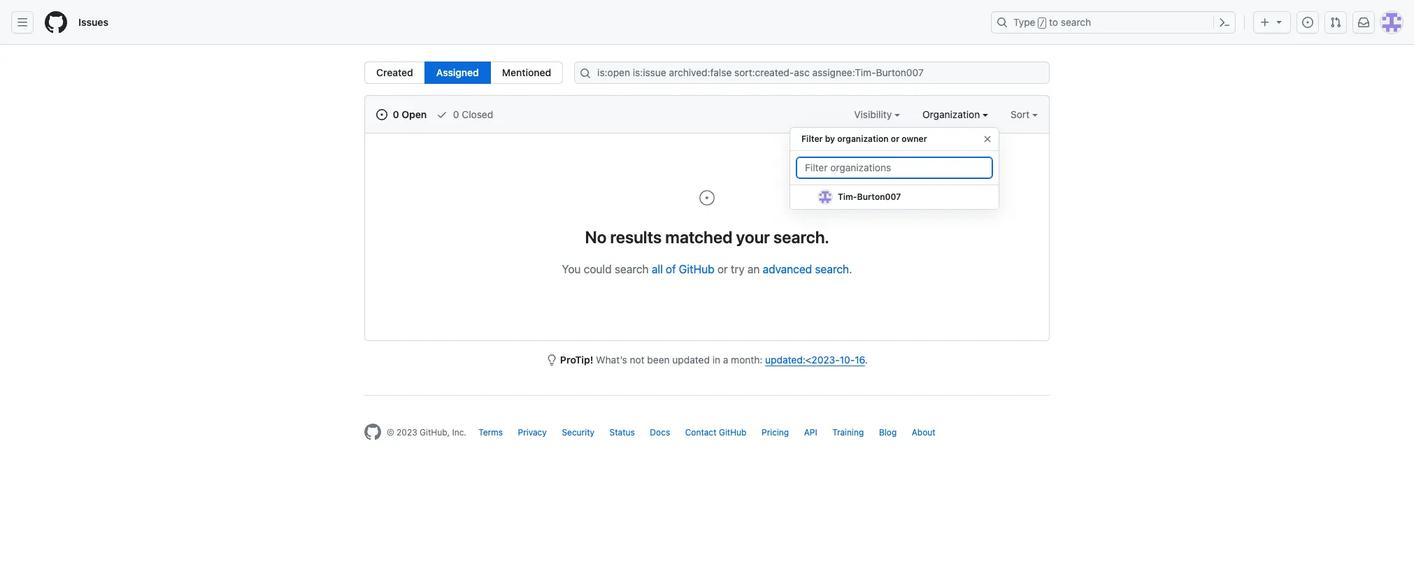 Task type: describe. For each thing, give the bounding box(es) containing it.
contact github
[[685, 427, 747, 438]]

an
[[748, 263, 760, 276]]

in
[[713, 354, 720, 366]]

terms link
[[479, 427, 503, 438]]

type / to search
[[1014, 16, 1091, 28]]

no
[[585, 227, 607, 247]]

results
[[610, 227, 662, 247]]

about link
[[912, 427, 936, 438]]

0 closed link
[[437, 107, 493, 122]]

protip!
[[560, 354, 593, 366]]

sort button
[[1011, 107, 1038, 122]]

visibility
[[854, 108, 895, 120]]

0 horizontal spatial search
[[615, 263, 649, 276]]

filter
[[802, 134, 823, 144]]

search.
[[774, 227, 829, 247]]

homepage image
[[364, 424, 381, 441]]

docs link
[[650, 427, 670, 438]]

0 vertical spatial issue opened image
[[1302, 17, 1314, 28]]

command palette image
[[1219, 17, 1230, 28]]

filter by organization or owner
[[802, 134, 927, 144]]

a
[[723, 354, 728, 366]]

or inside "menu"
[[891, 134, 900, 144]]

. for you could search all of github or try an advanced search .
[[849, 263, 852, 276]]

sort
[[1011, 108, 1030, 120]]

homepage image
[[45, 11, 67, 34]]

all of github link
[[652, 263, 715, 276]]

organization button
[[923, 107, 988, 122]]

git pull request image
[[1330, 17, 1342, 28]]

protip! what's not been updated in a month: updated:<2023-10-16 .
[[560, 354, 868, 366]]

blog
[[879, 427, 897, 438]]

status
[[610, 427, 635, 438]]

not
[[630, 354, 645, 366]]

updated:<2023-
[[765, 354, 840, 366]]

what's
[[596, 354, 627, 366]]

training
[[832, 427, 864, 438]]

no results matched your search.
[[585, 227, 829, 247]]

1 vertical spatial github
[[719, 427, 747, 438]]

. for protip! what's not been updated in a month: updated:<2023-10-16 .
[[865, 354, 868, 366]]

@tim burton007 image
[[818, 190, 832, 204]]

pricing
[[762, 427, 789, 438]]

try
[[731, 263, 745, 276]]

visibility button
[[854, 107, 900, 122]]

type
[[1014, 16, 1036, 28]]

Filter organizations text field
[[796, 157, 993, 179]]

owner
[[902, 134, 927, 144]]

Issues search field
[[574, 62, 1050, 84]]

pricing link
[[762, 427, 789, 438]]

light bulb image
[[546, 355, 558, 366]]

created
[[376, 66, 413, 78]]

you
[[562, 263, 581, 276]]

terms
[[479, 427, 503, 438]]



Task type: vqa. For each thing, say whether or not it's contained in the screenshot.
Assigned Link
no



Task type: locate. For each thing, give the bounding box(es) containing it.
or
[[891, 134, 900, 144], [718, 263, 728, 276]]

organization
[[837, 134, 889, 144]]

github right contact
[[719, 427, 747, 438]]

0 open
[[390, 108, 427, 120]]

0 vertical spatial .
[[849, 263, 852, 276]]

1 horizontal spatial github
[[719, 427, 747, 438]]

0 horizontal spatial github
[[679, 263, 715, 276]]

issue opened image left 0 open
[[376, 109, 388, 120]]

1 0 from the left
[[393, 108, 399, 120]]

. right 10-
[[865, 354, 868, 366]]

issue opened image
[[699, 190, 716, 206]]

mentioned link
[[490, 62, 563, 84]]

could
[[584, 263, 612, 276]]

0 vertical spatial github
[[679, 263, 715, 276]]

you could search all of github or try an advanced search .
[[562, 263, 852, 276]]

search image
[[580, 68, 591, 79]]

matched
[[665, 227, 733, 247]]

privacy link
[[518, 427, 547, 438]]

10-
[[840, 354, 855, 366]]

issue opened image
[[1302, 17, 1314, 28], [376, 109, 388, 120]]

blog link
[[879, 427, 897, 438]]

0 for closed
[[453, 108, 459, 120]]

0 horizontal spatial or
[[718, 263, 728, 276]]

inc.
[[452, 427, 466, 438]]

©
[[387, 427, 394, 438]]

filter by organization menu
[[790, 122, 1000, 221]]

your
[[736, 227, 770, 247]]

2 horizontal spatial search
[[1061, 16, 1091, 28]]

status link
[[610, 427, 635, 438]]

0 open link
[[376, 107, 427, 122]]

issue opened image inside 0 open link
[[376, 109, 388, 120]]

close menu image
[[982, 134, 993, 145]]

contact
[[685, 427, 717, 438]]

notifications image
[[1358, 17, 1370, 28]]

0 closed
[[451, 108, 493, 120]]

or left owner
[[891, 134, 900, 144]]

search left all
[[615, 263, 649, 276]]

github,
[[420, 427, 450, 438]]

contact github link
[[685, 427, 747, 438]]

advanced search link
[[763, 263, 849, 276]]

updated
[[672, 354, 710, 366]]

2023
[[397, 427, 417, 438]]

0 left open
[[393, 108, 399, 120]]

to
[[1049, 16, 1058, 28]]

1 horizontal spatial or
[[891, 134, 900, 144]]

check image
[[437, 109, 448, 120]]

organization
[[923, 108, 983, 120]]

closed
[[462, 108, 493, 120]]

created link
[[364, 62, 425, 84]]

tim-burton007
[[838, 192, 901, 202]]

0 horizontal spatial issue opened image
[[376, 109, 388, 120]]

training link
[[832, 427, 864, 438]]

advanced
[[763, 263, 812, 276]]

1 vertical spatial issue opened image
[[376, 109, 388, 120]]

1 horizontal spatial search
[[815, 263, 849, 276]]

© 2023 github, inc.
[[387, 427, 466, 438]]

been
[[647, 354, 670, 366]]

.
[[849, 263, 852, 276], [865, 354, 868, 366]]

burton007
[[857, 192, 901, 202]]

/
[[1040, 18, 1045, 28]]

0 right check image
[[453, 108, 459, 120]]

issues element
[[364, 62, 563, 84]]

github
[[679, 263, 715, 276], [719, 427, 747, 438]]

0 for open
[[393, 108, 399, 120]]

api link
[[804, 427, 817, 438]]

docs
[[650, 427, 670, 438]]

Search all issues text field
[[574, 62, 1050, 84]]

. right the advanced
[[849, 263, 852, 276]]

issue opened image left git pull request icon
[[1302, 17, 1314, 28]]

tim-burton007 link
[[790, 185, 999, 210]]

updated:<2023-10-16 link
[[765, 354, 865, 366]]

search
[[1061, 16, 1091, 28], [615, 263, 649, 276], [815, 263, 849, 276]]

of
[[666, 263, 676, 276]]

0 horizontal spatial .
[[849, 263, 852, 276]]

or left try
[[718, 263, 728, 276]]

1 horizontal spatial .
[[865, 354, 868, 366]]

0 vertical spatial or
[[891, 134, 900, 144]]

tim-
[[838, 192, 857, 202]]

all
[[652, 263, 663, 276]]

triangle down image
[[1274, 16, 1285, 27]]

privacy
[[518, 427, 547, 438]]

0 horizontal spatial 0
[[393, 108, 399, 120]]

plus image
[[1260, 17, 1271, 28]]

month:
[[731, 354, 763, 366]]

0
[[393, 108, 399, 120], [453, 108, 459, 120]]

security link
[[562, 427, 595, 438]]

issues
[[78, 16, 108, 28]]

about
[[912, 427, 936, 438]]

api
[[804, 427, 817, 438]]

1 horizontal spatial 0
[[453, 108, 459, 120]]

search right to
[[1061, 16, 1091, 28]]

1 vertical spatial .
[[865, 354, 868, 366]]

mentioned
[[502, 66, 551, 78]]

open
[[402, 108, 427, 120]]

1 horizontal spatial issue opened image
[[1302, 17, 1314, 28]]

search down search.
[[815, 263, 849, 276]]

github right the of
[[679, 263, 715, 276]]

16
[[855, 354, 865, 366]]

security
[[562, 427, 595, 438]]

by
[[825, 134, 835, 144]]

1 vertical spatial or
[[718, 263, 728, 276]]

2 0 from the left
[[453, 108, 459, 120]]

0 inside 'link'
[[453, 108, 459, 120]]



